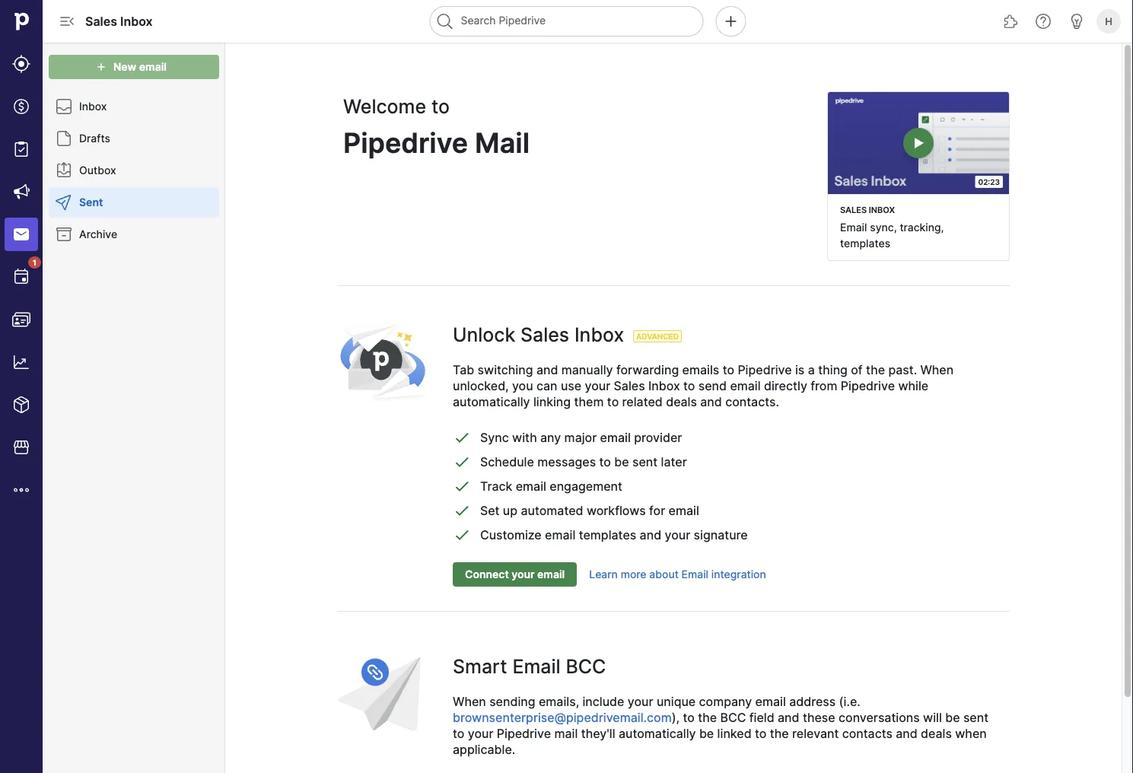 Task type: describe. For each thing, give the bounding box(es) containing it.
home image
[[10, 10, 33, 33]]

deals inside "tab switching and manually forwarding emails to pipedrive is a thing of the past. when unlocked, you can use your sales inbox to send email directly from pipedrive while automatically linking them to related deals and contacts."
[[666, 395, 697, 409]]

color positive image for track
[[453, 477, 471, 495]]

field
[[750, 711, 775, 725]]

sent link
[[49, 187, 219, 218]]

sales assistant image
[[1068, 12, 1086, 30]]

when sending emails, include your unique company email address   (i.e. brownsenterprise@pipedrivemail.com
[[453, 695, 861, 725]]

campaigns image
[[12, 183, 30, 201]]

mail
[[475, 126, 530, 159]]

sales inbox image
[[828, 92, 1009, 194]]

a
[[808, 363, 815, 377]]

smart email bcc
[[453, 655, 606, 678]]

archive link
[[49, 219, 219, 250]]

leads image
[[12, 55, 30, 73]]

welcome
[[343, 95, 426, 118]]

deals image
[[12, 97, 30, 116]]

tab
[[453, 363, 474, 377]]

tracking,
[[900, 221, 944, 234]]

email down 'automated'
[[545, 527, 576, 542]]

when
[[956, 726, 987, 741]]

past.
[[889, 363, 917, 377]]

pipedrive down welcome to
[[343, 126, 468, 159]]

pipedrive up the directly
[[738, 363, 792, 377]]

linked
[[718, 726, 752, 741]]

pipedrive down 'of'
[[841, 379, 895, 393]]

customize
[[480, 527, 542, 542]]

color secondary image for outbox
[[55, 161, 73, 180]]

and down for on the right
[[640, 527, 662, 542]]

email inside learn more about email integration link
[[682, 568, 709, 581]]

sales inbox email sync, tracking, templates
[[840, 205, 944, 250]]

emails,
[[539, 695, 579, 709]]

connect your email button
[[453, 562, 577, 587]]

linking
[[534, 395, 571, 409]]

up
[[503, 503, 518, 518]]

your inside ), to the bcc field and these conversations will be sent to your pipedrive mail they'll automatically be linked to the relevant contacts and deals when applicable.
[[468, 726, 494, 741]]

connect
[[465, 568, 509, 581]]

major
[[565, 430, 597, 445]]

signature
[[694, 527, 748, 542]]

color secondary image for archive
[[55, 225, 73, 244]]

0 horizontal spatial bcc
[[566, 655, 606, 678]]

outbox
[[79, 164, 116, 177]]

your down for on the right
[[665, 527, 691, 542]]

email inside the sales inbox email sync, tracking, templates
[[840, 221, 867, 234]]

integration
[[712, 568, 766, 581]]

inbox right menu toggle icon
[[120, 14, 153, 29]]

archive
[[79, 228, 117, 241]]

your inside button
[[512, 568, 535, 581]]

inbox inside "tab switching and manually forwarding emails to pipedrive is a thing of the past. when unlocked, you can use your sales inbox to send email directly from pipedrive while automatically linking them to related deals and contacts."
[[649, 379, 680, 393]]

templates inside the sales inbox email sync, tracking, templates
[[840, 237, 891, 250]]

sales
[[840, 205, 867, 215]]

of
[[851, 363, 863, 377]]

color positive image for set
[[453, 502, 471, 520]]

quick add image
[[722, 12, 740, 30]]

company
[[699, 695, 752, 709]]

track email engagement
[[480, 479, 623, 494]]

sync,
[[870, 221, 897, 234]]

smart
[[453, 655, 507, 678]]

to right them
[[607, 395, 619, 409]]

address
[[790, 695, 836, 709]]

0 horizontal spatial be
[[615, 454, 629, 469]]

conversations
[[839, 711, 920, 725]]

0 horizontal spatial the
[[698, 711, 717, 725]]

to down emails
[[684, 379, 695, 393]]

unlocked,
[[453, 379, 509, 393]]

send
[[699, 379, 727, 393]]

them
[[574, 395, 604, 409]]

0 horizontal spatial sales
[[85, 14, 117, 29]]

contacts image
[[12, 311, 30, 329]]

),
[[672, 711, 680, 725]]

email right major
[[600, 430, 631, 445]]

sales inbox
[[85, 14, 153, 29]]

while
[[899, 379, 929, 393]]

learn more about email integration
[[589, 568, 766, 581]]

is
[[795, 363, 805, 377]]

outbox link
[[49, 155, 219, 186]]

2 vertical spatial be
[[699, 726, 714, 741]]

1 link
[[5, 257, 41, 294]]

include
[[583, 695, 625, 709]]

with
[[512, 430, 537, 445]]

any
[[540, 430, 561, 445]]

customize email templates and your signature
[[480, 527, 748, 542]]

email right for on the right
[[669, 503, 699, 518]]

and up 'can'
[[537, 363, 558, 377]]

(i.e.
[[839, 695, 861, 709]]

brownsenterprise@pipedrivemail.com link
[[453, 711, 672, 725]]

messages
[[538, 454, 596, 469]]

0 vertical spatial sent
[[633, 454, 658, 469]]

color positive image for sync
[[453, 428, 471, 447]]

learn
[[589, 568, 618, 581]]

will
[[923, 711, 942, 725]]

pipedrive inside ), to the bcc field and these conversations will be sent to your pipedrive mail they'll automatically be linked to the relevant contacts and deals when applicable.
[[497, 726, 551, 741]]

2 vertical spatial email
[[513, 655, 561, 678]]

inbox link
[[49, 91, 219, 122]]

contacts.
[[726, 395, 779, 409]]

they'll
[[581, 726, 616, 741]]

h
[[1105, 15, 1113, 27]]

unlock
[[453, 323, 515, 346]]

projects image
[[12, 140, 30, 158]]

welcome to
[[343, 95, 450, 118]]

1 vertical spatial sales
[[521, 323, 569, 346]]

automatically inside ), to the bcc field and these conversations will be sent to your pipedrive mail they'll automatically be linked to the relevant contacts and deals when applicable.
[[619, 726, 696, 741]]

more image
[[12, 481, 30, 499]]

insights image
[[12, 353, 30, 371]]

switching
[[478, 363, 533, 377]]

to down the field
[[755, 726, 767, 741]]

to up send
[[723, 363, 735, 377]]



Task type: locate. For each thing, give the bounding box(es) containing it.
color undefined image
[[12, 268, 30, 286]]

0 horizontal spatial deals
[[666, 395, 697, 409]]

email up the field
[[756, 695, 786, 709]]

more
[[621, 568, 647, 581]]

sales inside "tab switching and manually forwarding emails to pipedrive is a thing of the past. when unlocked, you can use your sales inbox to send email directly from pipedrive while automatically linking them to related deals and contacts."
[[614, 379, 645, 393]]

inbox
[[120, 14, 153, 29], [79, 100, 107, 113], [575, 323, 624, 346], [649, 379, 680, 393]]

email
[[730, 379, 761, 393], [600, 430, 631, 445], [516, 479, 546, 494], [669, 503, 699, 518], [545, 527, 576, 542], [537, 568, 565, 581], [756, 695, 786, 709]]

0 vertical spatial bcc
[[566, 655, 606, 678]]

brownsenterprise@pipedrivemail.com
[[453, 711, 672, 725]]

0 horizontal spatial automatically
[[453, 395, 530, 409]]

related
[[622, 395, 663, 409]]

relevant
[[792, 726, 839, 741]]

1 color secondary image from the top
[[55, 97, 73, 116]]

your
[[585, 379, 611, 393], [665, 527, 691, 542], [512, 568, 535, 581], [628, 695, 654, 709], [468, 726, 494, 741]]

quick help image
[[1034, 12, 1053, 30]]

1 horizontal spatial sales
[[521, 323, 569, 346]]

sales up 'can'
[[521, 323, 569, 346]]

automatically
[[453, 395, 530, 409], [619, 726, 696, 741]]

the down the field
[[770, 726, 789, 741]]

your up applicable.
[[468, 726, 494, 741]]

2 vertical spatial sales
[[614, 379, 645, 393]]

the inside "tab switching and manually forwarding emails to pipedrive is a thing of the past. when unlocked, you can use your sales inbox to send email directly from pipedrive while automatically linking them to related deals and contacts."
[[866, 363, 885, 377]]

sent
[[633, 454, 658, 469], [964, 711, 989, 725]]

inbox inside inbox link
[[79, 100, 107, 113]]

1 horizontal spatial email
[[682, 568, 709, 581]]

sent down provider
[[633, 454, 658, 469]]

templates
[[840, 237, 891, 250], [579, 527, 637, 542]]

when down smart
[[453, 695, 486, 709]]

marketplace image
[[12, 438, 30, 457]]

connect your email
[[465, 568, 565, 581]]

1 color secondary image from the top
[[55, 129, 73, 148]]

0 vertical spatial be
[[615, 454, 629, 469]]

color secondary image for drafts
[[55, 129, 73, 148]]

mail
[[554, 726, 578, 741]]

1 horizontal spatial templates
[[840, 237, 891, 250]]

0 vertical spatial templates
[[840, 237, 891, 250]]

automated
[[521, 503, 583, 518]]

deals down emails
[[666, 395, 697, 409]]

pipedrive down sending
[[497, 726, 551, 741]]

0 vertical spatial deals
[[666, 395, 697, 409]]

0 vertical spatial color secondary image
[[55, 129, 73, 148]]

2 vertical spatial the
[[770, 726, 789, 741]]

deals inside ), to the bcc field and these conversations will be sent to your pipedrive mail they'll automatically be linked to the relevant contacts and deals when applicable.
[[921, 726, 952, 741]]

color positive image down color positive icon
[[453, 477, 471, 495]]

4 color positive image from the top
[[453, 526, 471, 544]]

color secondary image left outbox
[[55, 161, 73, 180]]

automatically inside "tab switching and manually forwarding emails to pipedrive is a thing of the past. when unlocked, you can use your sales inbox to send email directly from pipedrive while automatically linking them to related deals and contacts."
[[453, 395, 530, 409]]

about
[[650, 568, 679, 581]]

1 vertical spatial templates
[[579, 527, 637, 542]]

your left unique
[[628, 695, 654, 709]]

color secondary image inside archive link
[[55, 225, 73, 244]]

0 vertical spatial email
[[840, 221, 867, 234]]

deals down will
[[921, 726, 952, 741]]

email up emails, at the bottom of the page
[[513, 655, 561, 678]]

emails
[[683, 363, 720, 377]]

set up automated workflows for email
[[480, 503, 699, 518]]

sent inside ), to the bcc field and these conversations will be sent to your pipedrive mail they'll automatically be linked to the relevant contacts and deals when applicable.
[[964, 711, 989, 725]]

0 vertical spatial automatically
[[453, 395, 530, 409]]

1 menu
[[0, 0, 43, 773]]

sales inbox image
[[12, 225, 30, 244]]

1 vertical spatial email
[[682, 568, 709, 581]]

be
[[615, 454, 629, 469], [946, 711, 960, 725], [699, 726, 714, 741]]

templates down sync,
[[840, 237, 891, 250]]

1 vertical spatial deals
[[921, 726, 952, 741]]

the right 'of'
[[866, 363, 885, 377]]

email up 'contacts.'
[[730, 379, 761, 393]]

unique
[[657, 695, 696, 709]]

Search Pipedrive field
[[430, 6, 704, 37]]

1 vertical spatial bcc
[[720, 711, 746, 725]]

to
[[432, 95, 450, 118], [723, 363, 735, 377], [684, 379, 695, 393], [607, 395, 619, 409], [599, 454, 611, 469], [683, 711, 695, 725], [453, 726, 465, 741], [755, 726, 767, 741]]

color positive image for customize
[[453, 526, 471, 544]]

be right will
[[946, 711, 960, 725]]

applicable.
[[453, 742, 516, 757]]

email inside "tab switching and manually forwarding emails to pipedrive is a thing of the past. when unlocked, you can use your sales inbox to send email directly from pipedrive while automatically linking them to related deals and contacts."
[[730, 379, 761, 393]]

email inside button
[[537, 568, 565, 581]]

and down conversations
[[896, 726, 918, 741]]

3 color secondary image from the top
[[55, 225, 73, 244]]

later
[[661, 454, 687, 469]]

to up "engagement"
[[599, 454, 611, 469]]

2 vertical spatial color secondary image
[[55, 225, 73, 244]]

bcc inside ), to the bcc field and these conversations will be sent to your pipedrive mail they'll automatically be linked to the relevant contacts and deals when applicable.
[[720, 711, 746, 725]]

color secondary image left sent
[[55, 193, 73, 212]]

you
[[512, 379, 533, 393]]

pipedrive
[[343, 126, 468, 159], [738, 363, 792, 377], [841, 379, 895, 393], [497, 726, 551, 741]]

email left learn
[[537, 568, 565, 581]]

can
[[537, 379, 558, 393]]

sync with any major email provider
[[480, 430, 682, 445]]

color secondary image for inbox
[[55, 97, 73, 116]]

deals
[[666, 395, 697, 409], [921, 726, 952, 741]]

email inside when sending emails, include your unique company email address   (i.e. brownsenterprise@pipedrivemail.com
[[756, 695, 786, 709]]

engagement
[[550, 479, 623, 494]]

color positive image
[[453, 453, 471, 471]]

h button
[[1094, 6, 1124, 37]]

when
[[921, 363, 954, 377], [453, 695, 486, 709]]

0 horizontal spatial email
[[513, 655, 561, 678]]

schedule messages to be sent later
[[480, 454, 687, 469]]

menu toggle image
[[58, 12, 76, 30]]

email down sales
[[840, 221, 867, 234]]

track
[[480, 479, 513, 494]]

color positive image up color positive icon
[[453, 428, 471, 447]]

color secondary image for sent
[[55, 193, 73, 212]]

1 horizontal spatial sent
[[964, 711, 989, 725]]

bcc
[[566, 655, 606, 678], [720, 711, 746, 725]]

learn more about email integration link
[[589, 567, 766, 583]]

be left 'linked'
[[699, 726, 714, 741]]

directly
[[764, 379, 808, 393]]

bcc up 'linked'
[[720, 711, 746, 725]]

drafts
[[79, 132, 110, 145]]

your inside "tab switching and manually forwarding emails to pipedrive is a thing of the past. when unlocked, you can use your sales inbox to send email directly from pipedrive while automatically linking them to related deals and contacts."
[[585, 379, 611, 393]]

schedule
[[480, 454, 534, 469]]

3 color positive image from the top
[[453, 502, 471, 520]]

sync
[[480, 430, 509, 445]]

these
[[803, 711, 836, 725]]

1 horizontal spatial the
[[770, 726, 789, 741]]

forwarding
[[617, 363, 679, 377]]

color secondary image inside inbox link
[[55, 97, 73, 116]]

1 vertical spatial color secondary image
[[55, 161, 73, 180]]

inbox up drafts
[[79, 100, 107, 113]]

automatically down unlocked, at left
[[453, 395, 530, 409]]

inbox down forwarding
[[649, 379, 680, 393]]

when inside "tab switching and manually forwarding emails to pipedrive is a thing of the past. when unlocked, you can use your sales inbox to send email directly from pipedrive while automatically linking them to related deals and contacts."
[[921, 363, 954, 377]]

1 color positive image from the top
[[453, 428, 471, 447]]

color secondary image right deals icon
[[55, 97, 73, 116]]

drafts link
[[49, 123, 219, 154]]

use
[[561, 379, 582, 393]]

templates down workflows
[[579, 527, 637, 542]]

thing
[[818, 363, 848, 377]]

sending
[[490, 695, 536, 709]]

inbox up manually
[[575, 323, 624, 346]]

2 horizontal spatial the
[[866, 363, 885, 377]]

your right connect
[[512, 568, 535, 581]]

1
[[33, 258, 37, 267]]

bcc up include
[[566, 655, 606, 678]]

email
[[840, 221, 867, 234], [682, 568, 709, 581], [513, 655, 561, 678]]

0 vertical spatial color secondary image
[[55, 97, 73, 116]]

pipedrive mail
[[343, 126, 530, 159]]

0 horizontal spatial templates
[[579, 527, 637, 542]]

color positive image
[[453, 428, 471, 447], [453, 477, 471, 495], [453, 502, 471, 520], [453, 526, 471, 544]]

0 vertical spatial the
[[866, 363, 885, 377]]

set
[[480, 503, 500, 518]]

and right the field
[[778, 711, 800, 725]]

color secondary image
[[55, 129, 73, 148], [55, 161, 73, 180]]

to up applicable.
[[453, 726, 465, 741]]

2 color secondary image from the top
[[55, 161, 73, 180]]

1 horizontal spatial deals
[[921, 726, 952, 741]]

manually
[[562, 363, 613, 377]]

0 vertical spatial sales
[[85, 14, 117, 29]]

unlock sales inbox
[[453, 323, 624, 346]]

sales right menu toggle icon
[[85, 14, 117, 29]]

0 horizontal spatial sent
[[633, 454, 658, 469]]

color secondary image inside drafts "link"
[[55, 129, 73, 148]]

1 horizontal spatial automatically
[[619, 726, 696, 741]]

1 vertical spatial be
[[946, 711, 960, 725]]

your up them
[[585, 379, 611, 393]]

your inside when sending emails, include your unique company email address   (i.e. brownsenterprise@pipedrivemail.com
[[628, 695, 654, 709]]

color secondary image left drafts
[[55, 129, 73, 148]]

2 horizontal spatial be
[[946, 711, 960, 725]]

1 horizontal spatial bcc
[[720, 711, 746, 725]]

sales
[[85, 14, 117, 29], [521, 323, 569, 346], [614, 379, 645, 393]]

color secondary image
[[55, 97, 73, 116], [55, 193, 73, 212], [55, 225, 73, 244]]

sent up when
[[964, 711, 989, 725]]

email up the up
[[516, 479, 546, 494]]

contacts
[[842, 726, 893, 741]]

products image
[[12, 396, 30, 414]]

email right the about
[[682, 568, 709, 581]]

when up while
[[921, 363, 954, 377]]

2 horizontal spatial email
[[840, 221, 867, 234]]

color secondary image inside outbox link
[[55, 161, 73, 180]]

menu item
[[0, 213, 43, 256]]

to right ),
[[683, 711, 695, 725]]

for
[[649, 503, 665, 518]]

color positive image left the set
[[453, 502, 471, 520]]

color positive image up connect
[[453, 526, 471, 544]]

the down company
[[698, 711, 717, 725]]

1 vertical spatial sent
[[964, 711, 989, 725]]

color secondary image inside the sent link
[[55, 193, 73, 212]]

2 color secondary image from the top
[[55, 193, 73, 212]]

inbox
[[869, 205, 895, 215]]

1 horizontal spatial when
[[921, 363, 954, 377]]

1 vertical spatial automatically
[[619, 726, 696, 741]]

1 vertical spatial the
[[698, 711, 717, 725]]

color secondary image left archive
[[55, 225, 73, 244]]

1 vertical spatial color secondary image
[[55, 193, 73, 212]]

), to the bcc field and these conversations will be sent to your pipedrive mail they'll automatically be linked to the relevant contacts and deals when applicable.
[[453, 711, 989, 757]]

provider
[[634, 430, 682, 445]]

be up "engagement"
[[615, 454, 629, 469]]

sent
[[79, 196, 103, 209]]

sales up related
[[614, 379, 645, 393]]

1 vertical spatial when
[[453, 695, 486, 709]]

when inside when sending emails, include your unique company email address   (i.e. brownsenterprise@pipedrivemail.com
[[453, 695, 486, 709]]

1 horizontal spatial be
[[699, 726, 714, 741]]

to up pipedrive mail
[[432, 95, 450, 118]]

tab switching and manually forwarding emails to pipedrive is a thing of the past. when unlocked, you can use your sales inbox to send email directly from pipedrive while automatically linking them to related deals and contacts.
[[453, 363, 954, 409]]

0 vertical spatial when
[[921, 363, 954, 377]]

2 horizontal spatial sales
[[614, 379, 645, 393]]

and down send
[[701, 395, 722, 409]]

automatically down when sending emails, include your unique company email address   (i.e. brownsenterprise@pipedrivemail.com
[[619, 726, 696, 741]]

from
[[811, 379, 838, 393]]

2 color positive image from the top
[[453, 477, 471, 495]]

0 horizontal spatial when
[[453, 695, 486, 709]]



Task type: vqa. For each thing, say whether or not it's contained in the screenshot.
Tools and apps / Import data's The Tools
no



